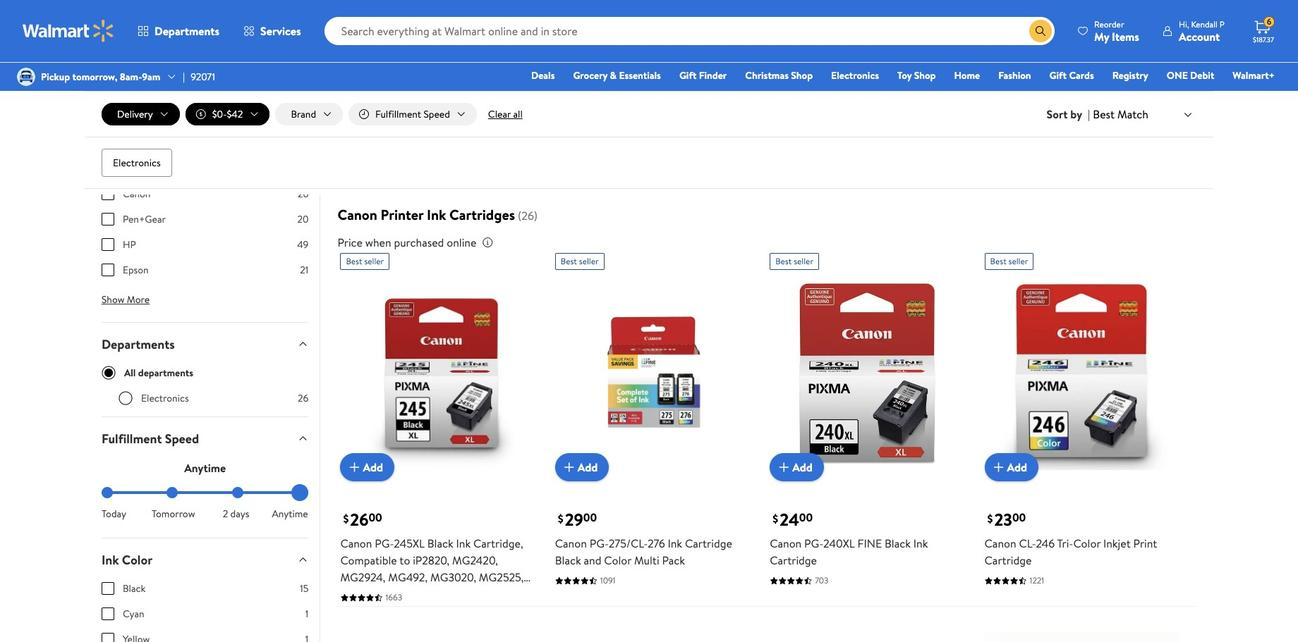 Task type: describe. For each thing, give the bounding box(es) containing it.
sort
[[1047, 107, 1068, 122]]

add for 24
[[793, 460, 813, 476]]

cards
[[1070, 68, 1094, 83]]

canon for 24
[[770, 537, 802, 552]]

canon cl-246 tri-color inkjet print cartridge
[[985, 537, 1158, 569]]

ts202,
[[379, 588, 413, 603]]

walmart image
[[23, 20, 114, 42]]

$0-$42
[[212, 107, 243, 121]]

fulfillment inside sort and filter section element
[[376, 107, 421, 121]]

246
[[1036, 537, 1055, 552]]

2 days
[[223, 507, 249, 521]]

when
[[365, 235, 391, 251]]

ink color tab
[[90, 539, 320, 582]]

26 for canon
[[298, 187, 309, 201]]

my
[[1095, 29, 1110, 44]]

$ 26 00
[[343, 509, 382, 532]]

one
[[1167, 68, 1188, 83]]

delivery button
[[102, 103, 180, 126]]

debit
[[1191, 68, 1215, 83]]

items
[[1112, 29, 1140, 44]]

christmas
[[746, 68, 789, 83]]

home
[[955, 68, 980, 83]]

show more button
[[90, 288, 161, 311]]

$ 29 00
[[558, 509, 597, 532]]

pickup
[[41, 70, 70, 84]]

cartridge inside canon cl-246 tri-color inkjet print cartridge
[[985, 554, 1032, 569]]

departments button
[[126, 14, 232, 48]]

1
[[306, 608, 309, 622]]

6
[[1267, 16, 1272, 28]]

1221
[[1030, 576, 1045, 588]]

$ 24 00
[[773, 509, 813, 532]]

ink up purchased
[[427, 205, 446, 225]]

add to cart image for 24
[[776, 460, 793, 477]]

mg492,
[[388, 571, 428, 586]]

more
[[127, 293, 150, 307]]

cartridges
[[450, 205, 515, 225]]

best inside dropdown button
[[1093, 106, 1115, 122]]

online
[[447, 235, 477, 251]]

show
[[102, 293, 125, 307]]

Tomorrow radio
[[167, 488, 178, 499]]

electronics for electronics link to the bottom
[[113, 156, 161, 170]]

sort and filter section element
[[85, 92, 1214, 137]]

color inside dropdown button
[[122, 552, 153, 569]]

canon up price
[[338, 205, 377, 225]]

$ for 24
[[773, 511, 779, 527]]

hi,
[[1179, 18, 1190, 30]]

pg- for 29
[[590, 537, 609, 552]]

print
[[1134, 537, 1158, 552]]

$187.37
[[1253, 35, 1275, 44]]

gift cards link
[[1044, 68, 1101, 83]]

sort by |
[[1047, 107, 1091, 122]]

mg2924,
[[340, 571, 386, 586]]

add button for 24
[[770, 454, 824, 482]]

anytime inside how fast do you want your order? "option group"
[[272, 507, 308, 521]]

registry link
[[1106, 68, 1155, 83]]

703
[[815, 576, 829, 588]]

$ for 23
[[988, 511, 993, 527]]

purchased
[[394, 235, 444, 251]]

hp
[[123, 238, 136, 252]]

best for 23
[[991, 256, 1007, 268]]

color inside "canon pg-275/cl-276 ink cartridge black and color multi pack"
[[604, 554, 632, 569]]

best seller for 26
[[346, 256, 384, 268]]

and inside "canon pg-275/cl-276 ink cartridge black and color multi pack"
[[584, 554, 602, 569]]

2
[[223, 507, 228, 521]]

services button
[[232, 14, 313, 48]]

one debit link
[[1161, 68, 1221, 83]]

shop for toy shop
[[914, 68, 936, 83]]

and inside canon pg-245xl black ink cartridge, compatible to ip2820, mg2420, mg2924, mg492, mg3020, mg2525, ts3120, ts202, tr4520 and tr4522
[[457, 588, 474, 603]]

canon pg-240xl fine black ink cartridge image
[[770, 276, 965, 471]]

to
[[400, 554, 410, 569]]

canon printer ink cartridges (26)
[[338, 205, 538, 225]]

cartridge,
[[474, 537, 523, 552]]

Today radio
[[102, 488, 113, 499]]

add button for 29
[[555, 454, 609, 482]]

1 horizontal spatial electronics link
[[825, 68, 886, 83]]

brand group
[[102, 187, 309, 288]]

canon inside brand group
[[123, 187, 151, 201]]

1 horizontal spatial fulfillment speed button
[[349, 103, 477, 126]]

canon pg-245xl black ink cartridge, compatible to ip2820, mg2420, mg2924, mg492, mg3020, mg2525, ts3120, ts202, tr4520 and tr4522
[[340, 537, 524, 603]]

brand
[[291, 107, 316, 121]]

tr4522
[[477, 588, 515, 603]]

245xl
[[394, 537, 425, 552]]

fulfillment speed tab
[[90, 418, 320, 461]]

$ for 26
[[343, 511, 349, 527]]

deals
[[531, 68, 555, 83]]

ts3120,
[[340, 588, 377, 603]]

1663
[[386, 592, 402, 604]]

add to cart image for 23
[[991, 460, 1008, 477]]

deals link
[[525, 68, 561, 83]]

275/cl-
[[609, 537, 648, 552]]

match
[[1118, 106, 1149, 122]]

add button for 23
[[985, 454, 1039, 482]]

00 for 26
[[369, 511, 382, 526]]

reorder
[[1095, 18, 1125, 30]]

all
[[124, 366, 136, 380]]

christmas shop
[[746, 68, 813, 83]]

mg2420,
[[452, 554, 498, 569]]

ink color group
[[102, 582, 309, 643]]

add to cart image for 29
[[561, 460, 578, 477]]

0 horizontal spatial |
[[183, 70, 185, 84]]

color inside canon cl-246 tri-color inkjet print cartridge
[[1074, 537, 1101, 552]]

speed inside sort and filter section element
[[424, 107, 450, 121]]

best match button
[[1091, 105, 1197, 124]]

best for 29
[[561, 256, 577, 268]]

finder
[[699, 68, 727, 83]]

add button for 26
[[340, 454, 395, 482]]

tomorrow
[[152, 507, 195, 521]]

printer
[[381, 205, 424, 225]]

29
[[565, 509, 584, 532]]

fulfillment inside fulfillment speed tab
[[102, 430, 162, 448]]

walmart+ link
[[1227, 68, 1282, 83]]

tri-
[[1058, 537, 1074, 552]]

(26)
[[518, 208, 538, 224]]

seller for 26
[[364, 256, 384, 268]]

by
[[1071, 107, 1083, 122]]

best for 26
[[346, 256, 362, 268]]

black inside canon pg-245xl black ink cartridge, compatible to ip2820, mg2420, mg2924, mg492, mg3020, mg2525, ts3120, ts202, tr4520 and tr4522
[[428, 537, 454, 552]]

show more
[[102, 293, 150, 307]]

canon for 26
[[340, 537, 372, 552]]

reorder my items
[[1095, 18, 1140, 44]]

pickup tomorrow, 8am-9am
[[41, 70, 160, 84]]

departments button
[[90, 323, 320, 366]]

Walmart Site-Wide search field
[[324, 17, 1055, 45]]

price when purchased online
[[338, 235, 477, 251]]

8am-
[[120, 70, 142, 84]]

price
[[338, 235, 363, 251]]

seller for 23
[[1009, 256, 1029, 268]]

inkjet
[[1104, 537, 1131, 552]]

best seller for 23
[[991, 256, 1029, 268]]



Task type: locate. For each thing, give the bounding box(es) containing it.
add to cart image
[[561, 460, 578, 477], [991, 460, 1008, 477]]

3 seller from the left
[[794, 256, 814, 268]]

1 00 from the left
[[369, 511, 382, 526]]

add button up $ 26 00
[[340, 454, 395, 482]]

2 $ from the left
[[558, 511, 564, 527]]

1 best seller from the left
[[346, 256, 384, 268]]

add button up "$ 29 00"
[[555, 454, 609, 482]]

1 vertical spatial fulfillment speed button
[[90, 418, 320, 461]]

add to cart image up 29
[[561, 460, 578, 477]]

color down 275/cl-
[[604, 554, 632, 569]]

pg- down the $ 24 00
[[805, 537, 824, 552]]

toy shop
[[898, 68, 936, 83]]

3 best seller from the left
[[776, 256, 814, 268]]

gift for gift finder
[[680, 68, 697, 83]]

color down today
[[122, 552, 153, 569]]

add button up the $ 24 00
[[770, 454, 824, 482]]

1 vertical spatial departments
[[102, 336, 175, 353]]

electronics link
[[825, 68, 886, 83], [102, 149, 172, 177]]

1 vertical spatial electronics
[[113, 156, 161, 170]]

20
[[297, 212, 309, 226]]

seller
[[364, 256, 384, 268], [579, 256, 599, 268], [794, 256, 814, 268], [1009, 256, 1029, 268]]

00 for 24
[[800, 511, 813, 526]]

0 horizontal spatial speed
[[165, 430, 199, 448]]

canon cl-246 tri-color inkjet print cartridge image
[[985, 276, 1180, 471]]

pg- for 26
[[375, 537, 394, 552]]

add for 23
[[1008, 460, 1028, 476]]

1 horizontal spatial add to cart image
[[776, 460, 793, 477]]

add to cart image
[[346, 460, 363, 477], [776, 460, 793, 477]]

1 vertical spatial fulfillment
[[102, 430, 162, 448]]

1 pg- from the left
[[375, 537, 394, 552]]

grocery & essentials link
[[567, 68, 668, 83]]

3 pg- from the left
[[805, 537, 824, 552]]

canon inside canon pg-240xl fine black ink cartridge
[[770, 537, 802, 552]]

departments up | 92071
[[155, 23, 220, 39]]

compatible
[[340, 554, 397, 569]]

best match
[[1093, 106, 1149, 122]]

add to cart image for 26
[[346, 460, 363, 477]]

0 horizontal spatial anytime
[[184, 461, 226, 476]]

2 seller from the left
[[579, 256, 599, 268]]

2 horizontal spatial cartridge
[[985, 554, 1032, 569]]

and down mg3020,
[[457, 588, 474, 603]]

| inside sort and filter section element
[[1088, 107, 1091, 122]]

3 $ from the left
[[773, 511, 779, 527]]

electronics for the right electronics link
[[831, 68, 879, 83]]

black down 29
[[555, 554, 581, 569]]

$ inside $ 26 00
[[343, 511, 349, 527]]

canon down 29
[[555, 537, 587, 552]]

0 vertical spatial electronics
[[831, 68, 879, 83]]

add to cart image up 23
[[991, 460, 1008, 477]]

$ inside $ 23 00
[[988, 511, 993, 527]]

00 up canon pg-240xl fine black ink cartridge at the right bottom of the page
[[800, 511, 813, 526]]

0 horizontal spatial shop
[[791, 68, 813, 83]]

2 add button from the left
[[555, 454, 609, 482]]

0 vertical spatial |
[[183, 70, 185, 84]]

4 add from the left
[[1008, 460, 1028, 476]]

shop for christmas shop
[[791, 68, 813, 83]]

walmart+
[[1233, 68, 1275, 83]]

0 horizontal spatial cartridge
[[685, 537, 732, 552]]

canon pg-40 black inkjet print cartridge image
[[985, 633, 1180, 643]]

1 vertical spatial and
[[457, 588, 474, 603]]

fashion
[[999, 68, 1032, 83]]

canon down 24
[[770, 537, 802, 552]]

christmas shop link
[[739, 68, 819, 83]]

All departments radio
[[102, 366, 116, 380]]

0 horizontal spatial add to cart image
[[346, 460, 363, 477]]

add for 26
[[363, 460, 383, 476]]

ink up the pack
[[668, 537, 683, 552]]

electronics link down the delivery
[[102, 149, 172, 177]]

2 vertical spatial 26
[[350, 509, 369, 532]]

canon pg-275/cl-276 ink cartridge black and color multi pack image
[[555, 276, 750, 471]]

3 add button from the left
[[770, 454, 824, 482]]

26 inside brand group
[[298, 187, 309, 201]]

ink inside dropdown button
[[102, 552, 119, 569]]

2 shop from the left
[[914, 68, 936, 83]]

2 gift from the left
[[1050, 68, 1067, 83]]

canon inside canon pg-245xl black ink cartridge, compatible to ip2820, mg2420, mg2924, mg492, mg3020, mg2525, ts3120, ts202, tr4520 and tr4522
[[340, 537, 372, 552]]

gift
[[680, 68, 697, 83], [1050, 68, 1067, 83]]

| 92071
[[183, 70, 215, 84]]

canon inside "canon pg-275/cl-276 ink cartridge black and color multi pack"
[[555, 537, 587, 552]]

pg- up compatible
[[375, 537, 394, 552]]

pen+gear
[[123, 212, 166, 226]]

black inside ink color group
[[123, 582, 146, 596]]

0 vertical spatial anytime
[[184, 461, 226, 476]]

best seller
[[346, 256, 384, 268], [561, 256, 599, 268], [776, 256, 814, 268], [991, 256, 1029, 268]]

canon inside canon cl-246 tri-color inkjet print cartridge
[[985, 537, 1017, 552]]

fulfillment speed button
[[349, 103, 477, 126], [90, 418, 320, 461]]

None radio
[[232, 488, 243, 499]]

electronics down the delivery
[[113, 156, 161, 170]]

1 add to cart image from the left
[[561, 460, 578, 477]]

canon for 29
[[555, 537, 587, 552]]

departments inside popup button
[[155, 23, 220, 39]]

$ inside the $ 24 00
[[773, 511, 779, 527]]

24
[[780, 509, 800, 532]]

pg- inside "canon pg-275/cl-276 ink cartridge black and color multi pack"
[[590, 537, 609, 552]]

0 horizontal spatial fulfillment
[[102, 430, 162, 448]]

1 horizontal spatial |
[[1088, 107, 1091, 122]]

1 horizontal spatial and
[[584, 554, 602, 569]]

tomorrow,
[[72, 70, 117, 84]]

ink up mg2420,
[[456, 537, 471, 552]]

departments inside dropdown button
[[102, 336, 175, 353]]

legal information image
[[482, 237, 494, 249]]

departments
[[138, 366, 193, 380]]

multi
[[634, 554, 660, 569]]

1 $ from the left
[[343, 511, 349, 527]]

4 00 from the left
[[1013, 511, 1026, 526]]

add to cart image up 24
[[776, 460, 793, 477]]

0 vertical spatial fulfillment speed button
[[349, 103, 477, 126]]

ink down today
[[102, 552, 119, 569]]

4 $ from the left
[[988, 511, 993, 527]]

2 add to cart image from the left
[[991, 460, 1008, 477]]

0 vertical spatial electronics link
[[825, 68, 886, 83]]

1 horizontal spatial cartridge
[[770, 554, 817, 569]]

None checkbox
[[102, 188, 114, 200], [102, 213, 114, 226], [102, 264, 114, 276], [102, 188, 114, 200], [102, 213, 114, 226], [102, 264, 114, 276]]

00 inside $ 23 00
[[1013, 511, 1026, 526]]

 image
[[17, 68, 35, 86]]

add
[[363, 460, 383, 476], [578, 460, 598, 476], [793, 460, 813, 476], [1008, 460, 1028, 476]]

black right fine
[[885, 537, 911, 552]]

2 add from the left
[[578, 460, 598, 476]]

1 horizontal spatial fulfillment speed
[[376, 107, 450, 121]]

anytime up how fast do you want your order? "option group"
[[184, 461, 226, 476]]

1 horizontal spatial add to cart image
[[991, 460, 1008, 477]]

canon pg-245xl black ink cartridge, compatible to ip2820, mg2420, mg2924, mg492, mg3020, mg2525, ts3120, ts202, tr4520 and tr4522 image
[[340, 276, 536, 471]]

ink inside canon pg-245xl black ink cartridge, compatible to ip2820, mg2420, mg2924, mg492, mg3020, mg2525, ts3120, ts202, tr4520 and tr4522
[[456, 537, 471, 552]]

toy
[[898, 68, 912, 83]]

2 best seller from the left
[[561, 256, 599, 268]]

color
[[1074, 537, 1101, 552], [122, 552, 153, 569], [604, 554, 632, 569]]

None checkbox
[[102, 238, 114, 251], [102, 583, 114, 596], [102, 608, 114, 621], [102, 634, 114, 643], [102, 238, 114, 251], [102, 583, 114, 596], [102, 608, 114, 621], [102, 634, 114, 643]]

pg- inside canon pg-245xl black ink cartridge, compatible to ip2820, mg2420, mg2924, mg492, mg3020, mg2525, ts3120, ts202, tr4520 and tr4522
[[375, 537, 394, 552]]

electronics
[[831, 68, 879, 83], [113, 156, 161, 170], [141, 392, 189, 406]]

canon up compatible
[[340, 537, 372, 552]]

1 vertical spatial fulfillment speed
[[102, 430, 199, 448]]

2 horizontal spatial color
[[1074, 537, 1101, 552]]

best seller for 24
[[776, 256, 814, 268]]

Anytime radio
[[297, 488, 309, 499]]

1 vertical spatial speed
[[165, 430, 199, 448]]

1 vertical spatial 26
[[298, 392, 309, 406]]

canon down 23
[[985, 537, 1017, 552]]

2 horizontal spatial pg-
[[805, 537, 824, 552]]

00 up cl-
[[1013, 511, 1026, 526]]

pg- for 24
[[805, 537, 824, 552]]

1 horizontal spatial color
[[604, 554, 632, 569]]

add to cart image up $ 26 00
[[346, 460, 363, 477]]

3 add from the left
[[793, 460, 813, 476]]

ink inside canon pg-240xl fine black ink cartridge
[[914, 537, 928, 552]]

black inside "canon pg-275/cl-276 ink cartridge black and color multi pack"
[[555, 554, 581, 569]]

2 pg- from the left
[[590, 537, 609, 552]]

seller for 24
[[794, 256, 814, 268]]

cyan
[[123, 608, 144, 622]]

00 up compatible
[[369, 511, 382, 526]]

home link
[[948, 68, 987, 83]]

4 add button from the left
[[985, 454, 1039, 482]]

3 00 from the left
[[800, 511, 813, 526]]

gift for gift cards
[[1050, 68, 1067, 83]]

canon pg-275/cl-276 ink cartridge black and color multi pack
[[555, 537, 732, 569]]

| left '92071'
[[183, 70, 185, 84]]

gift left 'finder'
[[680, 68, 697, 83]]

0 vertical spatial and
[[584, 554, 602, 569]]

cartridge inside "canon pg-275/cl-276 ink cartridge black and color multi pack"
[[685, 537, 732, 552]]

9am
[[142, 70, 160, 84]]

00 up "canon pg-275/cl-276 ink cartridge black and color multi pack"
[[584, 511, 597, 526]]

0 horizontal spatial pg-
[[375, 537, 394, 552]]

departments tab
[[90, 323, 320, 366]]

$ left 23
[[988, 511, 993, 527]]

canon up pen+gear
[[123, 187, 151, 201]]

0 horizontal spatial electronics link
[[102, 149, 172, 177]]

clear all button
[[483, 103, 528, 126]]

00 inside "$ 29 00"
[[584, 511, 597, 526]]

1 add from the left
[[363, 460, 383, 476]]

1091
[[600, 576, 616, 588]]

add button up $ 23 00
[[985, 454, 1039, 482]]

1 vertical spatial anytime
[[272, 507, 308, 521]]

$ up compatible
[[343, 511, 349, 527]]

23
[[995, 509, 1013, 532]]

0 vertical spatial departments
[[155, 23, 220, 39]]

color left the inkjet
[[1074, 537, 1101, 552]]

1 horizontal spatial shop
[[914, 68, 936, 83]]

gift left cards
[[1050, 68, 1067, 83]]

cartridge up the pack
[[685, 537, 732, 552]]

kendall
[[1192, 18, 1218, 30]]

black
[[428, 537, 454, 552], [885, 537, 911, 552], [555, 554, 581, 569], [123, 582, 146, 596]]

add up the $ 24 00
[[793, 460, 813, 476]]

and
[[584, 554, 602, 569], [457, 588, 474, 603]]

black up 'cyan'
[[123, 582, 146, 596]]

0 horizontal spatial fulfillment speed button
[[90, 418, 320, 461]]

1 add to cart image from the left
[[346, 460, 363, 477]]

pg- inside canon pg-240xl fine black ink cartridge
[[805, 537, 824, 552]]

1 gift from the left
[[680, 68, 697, 83]]

black up ip2820,
[[428, 537, 454, 552]]

fulfillment speed inside tab
[[102, 430, 199, 448]]

0 horizontal spatial color
[[122, 552, 153, 569]]

00 for 29
[[584, 511, 597, 526]]

clear
[[488, 107, 511, 121]]

4 best seller from the left
[[991, 256, 1029, 268]]

add button
[[340, 454, 395, 482], [555, 454, 609, 482], [770, 454, 824, 482], [985, 454, 1039, 482]]

00 for 23
[[1013, 511, 1026, 526]]

$ for 29
[[558, 511, 564, 527]]

add for 29
[[578, 460, 598, 476]]

240xl
[[824, 537, 855, 552]]

speed inside tab
[[165, 430, 199, 448]]

$
[[343, 511, 349, 527], [558, 511, 564, 527], [773, 511, 779, 527], [988, 511, 993, 527]]

1 horizontal spatial anytime
[[272, 507, 308, 521]]

$0-$42 button
[[185, 103, 270, 126]]

ink right fine
[[914, 537, 928, 552]]

mg2525,
[[479, 571, 524, 586]]

$42
[[227, 107, 243, 121]]

electronics left toy
[[831, 68, 879, 83]]

canon pg-240xl fine black ink cartridge
[[770, 537, 928, 569]]

1 horizontal spatial gift
[[1050, 68, 1067, 83]]

0 horizontal spatial and
[[457, 588, 474, 603]]

add up "$ 29 00"
[[578, 460, 598, 476]]

clear all
[[488, 107, 523, 121]]

search icon image
[[1035, 25, 1047, 37]]

0 vertical spatial fulfillment
[[376, 107, 421, 121]]

00 inside the $ 24 00
[[800, 511, 813, 526]]

ink inside "canon pg-275/cl-276 ink cartridge black and color multi pack"
[[668, 537, 683, 552]]

how fast do you want your order? option group
[[102, 488, 309, 521]]

1 horizontal spatial pg-
[[590, 537, 609, 552]]

1 shop from the left
[[791, 68, 813, 83]]

gift finder link
[[673, 68, 734, 83]]

276
[[648, 537, 665, 552]]

hi, kendall p account
[[1179, 18, 1225, 44]]

cartridge up 703
[[770, 554, 817, 569]]

delivery
[[117, 107, 153, 121]]

0 vertical spatial 26
[[298, 187, 309, 201]]

0 vertical spatial speed
[[424, 107, 450, 121]]

1 add button from the left
[[340, 454, 395, 482]]

1 seller from the left
[[364, 256, 384, 268]]

cartridge down cl-
[[985, 554, 1032, 569]]

0 horizontal spatial add to cart image
[[561, 460, 578, 477]]

$ left 29
[[558, 511, 564, 527]]

ink color button
[[90, 539, 320, 582]]

None radio
[[119, 392, 133, 406]]

ink
[[427, 205, 446, 225], [456, 537, 471, 552], [668, 537, 683, 552], [914, 537, 928, 552], [102, 552, 119, 569]]

shop right christmas
[[791, 68, 813, 83]]

$0-
[[212, 107, 227, 121]]

6 $187.37
[[1253, 16, 1275, 44]]

2 vertical spatial electronics
[[141, 392, 189, 406]]

add up $ 23 00
[[1008, 460, 1028, 476]]

26 for electronics
[[298, 392, 309, 406]]

15
[[300, 582, 309, 596]]

1 vertical spatial electronics link
[[102, 149, 172, 177]]

departments up all at the bottom of page
[[102, 336, 175, 353]]

gift cards
[[1050, 68, 1094, 83]]

pg- down "$ 29 00"
[[590, 537, 609, 552]]

add up $ 26 00
[[363, 460, 383, 476]]

electronics down departments
[[141, 392, 189, 406]]

services
[[260, 23, 301, 39]]

2 add to cart image from the left
[[776, 460, 793, 477]]

days
[[231, 507, 249, 521]]

1 vertical spatial |
[[1088, 107, 1091, 122]]

anytime down the anytime radio
[[272, 507, 308, 521]]

brand button
[[276, 103, 343, 126]]

essentials
[[619, 68, 661, 83]]

cartridge
[[685, 537, 732, 552], [770, 554, 817, 569], [985, 554, 1032, 569]]

fulfillment speed
[[376, 107, 450, 121], [102, 430, 199, 448]]

and up 1091
[[584, 554, 602, 569]]

canon
[[123, 187, 151, 201], [338, 205, 377, 225], [340, 537, 372, 552], [555, 537, 587, 552], [770, 537, 802, 552], [985, 537, 1017, 552]]

account
[[1179, 29, 1220, 44]]

fulfillment speed inside sort and filter section element
[[376, 107, 450, 121]]

toy shop link
[[891, 68, 943, 83]]

0 horizontal spatial fulfillment speed
[[102, 430, 199, 448]]

cartridge inside canon pg-240xl fine black ink cartridge
[[770, 554, 817, 569]]

|
[[183, 70, 185, 84], [1088, 107, 1091, 122]]

| right by
[[1088, 107, 1091, 122]]

1 horizontal spatial speed
[[424, 107, 450, 121]]

gift finder
[[680, 68, 727, 83]]

speed up 'tomorrow' radio
[[165, 430, 199, 448]]

0 horizontal spatial gift
[[680, 68, 697, 83]]

$ inside "$ 29 00"
[[558, 511, 564, 527]]

$ left 24
[[773, 511, 779, 527]]

21
[[300, 263, 309, 277]]

shop inside "link"
[[791, 68, 813, 83]]

best seller for 29
[[561, 256, 599, 268]]

canon for 23
[[985, 537, 1017, 552]]

2 00 from the left
[[584, 511, 597, 526]]

black inside canon pg-240xl fine black ink cartridge
[[885, 537, 911, 552]]

None range field
[[102, 492, 309, 495]]

shop right toy
[[914, 68, 936, 83]]

0 vertical spatial fulfillment speed
[[376, 107, 450, 121]]

seller for 29
[[579, 256, 599, 268]]

00 inside $ 26 00
[[369, 511, 382, 526]]

electronics link left toy
[[825, 68, 886, 83]]

49
[[297, 238, 309, 252]]

speed left clear
[[424, 107, 450, 121]]

4 seller from the left
[[1009, 256, 1029, 268]]

best
[[1093, 106, 1115, 122], [346, 256, 362, 268], [561, 256, 577, 268], [776, 256, 792, 268], [991, 256, 1007, 268]]

Search search field
[[324, 17, 1055, 45]]

26
[[298, 187, 309, 201], [298, 392, 309, 406], [350, 509, 369, 532]]

1 horizontal spatial fulfillment
[[376, 107, 421, 121]]

grocery & essentials
[[573, 68, 661, 83]]

best for 24
[[776, 256, 792, 268]]



Task type: vqa. For each thing, say whether or not it's contained in the screenshot.


